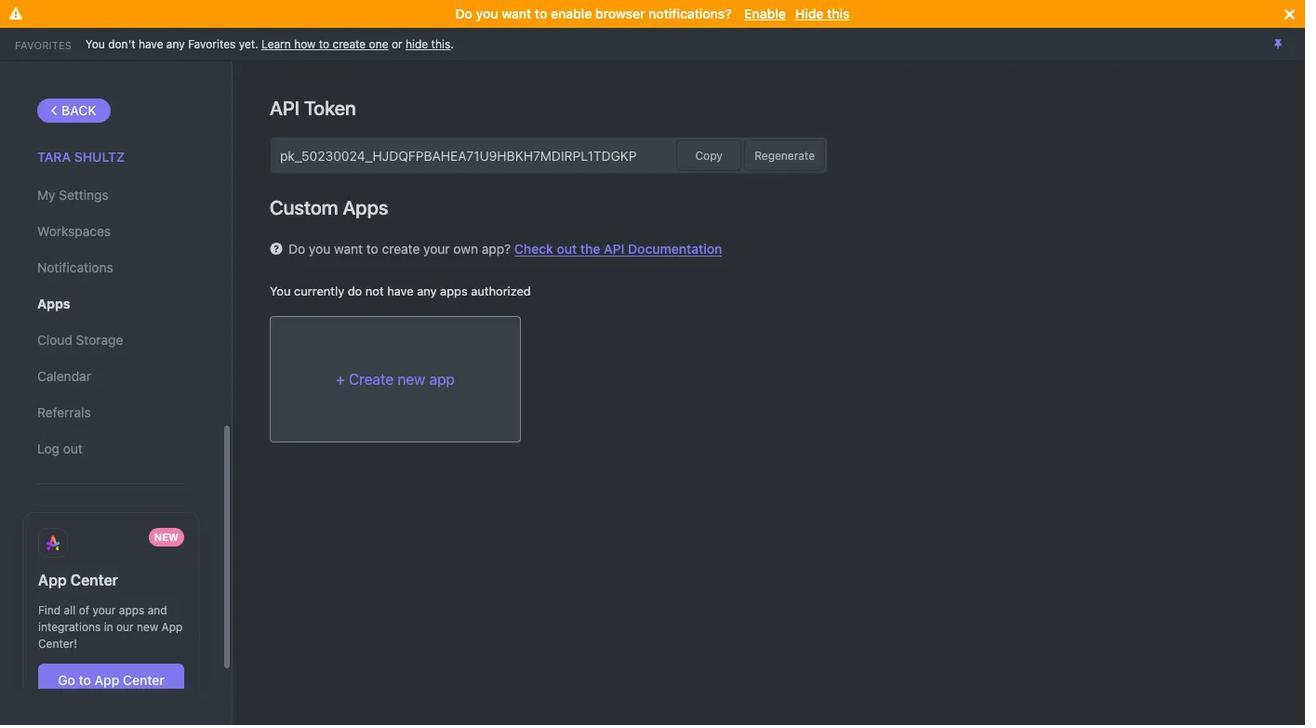 Task type: describe. For each thing, give the bounding box(es) containing it.
own
[[453, 241, 478, 257]]

you don't have any favorites yet. learn how to create one or hide this .
[[85, 37, 454, 51]]

do for do you want to create your own app? check out the api documentation
[[288, 241, 305, 257]]

to left the enable
[[535, 6, 547, 21]]

one
[[369, 37, 388, 51]]

apps inside 'link'
[[37, 296, 70, 312]]

find
[[38, 604, 61, 618]]

do you want to enable browser notifications? enable hide this
[[455, 6, 850, 21]]

.
[[450, 37, 454, 51]]

my
[[37, 187, 55, 203]]

find all of your apps and integrations in our new app center!
[[38, 604, 183, 651]]

back link
[[37, 99, 110, 123]]

api inside do you want to create your own app? check out the api documentation
[[604, 240, 625, 256]]

you for you currently do not have any apps authorized
[[270, 284, 291, 299]]

center inside the go to app center button
[[123, 673, 164, 689]]

the
[[580, 240, 600, 256]]

regenerate button
[[744, 140, 825, 171]]

cloud
[[37, 332, 72, 348]]

notifications
[[37, 260, 113, 276]]

want for enable
[[502, 6, 531, 21]]

you for do you want to enable browser notifications? enable hide this
[[476, 6, 498, 21]]

hide
[[406, 37, 428, 51]]

log out
[[37, 441, 83, 457]]

apps inside the find all of your apps and integrations in our new app center!
[[119, 604, 144, 618]]

integrations
[[38, 621, 101, 635]]

out inside do you want to create your own app? check out the api documentation
[[557, 240, 577, 256]]

to right how
[[319, 37, 329, 51]]

copy button
[[676, 140, 742, 171]]

you for do you want to create your own app? check out the api documentation
[[309, 241, 330, 257]]

0 vertical spatial this
[[827, 6, 850, 21]]

apps link
[[37, 289, 185, 320]]

1 horizontal spatial apps
[[343, 196, 388, 219]]

authorized
[[471, 284, 531, 299]]

go to app center
[[58, 673, 164, 689]]

token
[[304, 97, 356, 119]]

enable
[[744, 6, 786, 21]]

referrals
[[37, 405, 91, 421]]

app
[[429, 371, 455, 388]]

currently
[[294, 284, 344, 299]]

to inside button
[[79, 673, 91, 689]]

1 vertical spatial have
[[387, 284, 414, 299]]

create inside do you want to create your own app? check out the api documentation
[[382, 241, 420, 257]]

want for create
[[334, 241, 363, 257]]

do
[[348, 284, 362, 299]]

or
[[392, 37, 402, 51]]

log out link
[[37, 434, 185, 465]]

hide this link
[[406, 37, 450, 51]]

back
[[61, 102, 96, 118]]

you for you don't have any favorites yet. learn how to create one or hide this .
[[85, 37, 105, 51]]

referrals link
[[37, 397, 185, 429]]

custom apps
[[270, 196, 388, 219]]

do for do you want to enable browser notifications? enable hide this
[[455, 6, 473, 21]]

+
[[336, 371, 345, 388]]

go
[[58, 673, 75, 689]]

regenerate
[[755, 149, 815, 163]]

+ create new app
[[336, 371, 455, 388]]

workspaces link
[[37, 216, 185, 248]]

my settings
[[37, 187, 109, 203]]

do you want to create your own app? check out the api documentation
[[288, 240, 722, 257]]

in
[[104, 621, 113, 635]]



Task type: locate. For each thing, give the bounding box(es) containing it.
0 vertical spatial your
[[423, 241, 450, 257]]

api right the
[[604, 240, 625, 256]]

1 vertical spatial any
[[417, 284, 437, 299]]

tara shultz
[[37, 149, 125, 165]]

0 horizontal spatial apps
[[119, 604, 144, 618]]

new
[[154, 531, 179, 543]]

1 vertical spatial want
[[334, 241, 363, 257]]

0 vertical spatial new
[[398, 371, 425, 388]]

1 vertical spatial create
[[382, 241, 420, 257]]

app up find on the left
[[38, 572, 67, 589]]

2 vertical spatial app
[[94, 673, 119, 689]]

new left app
[[398, 371, 425, 388]]

0 vertical spatial out
[[557, 240, 577, 256]]

1 horizontal spatial do
[[455, 6, 473, 21]]

2 horizontal spatial app
[[161, 621, 183, 635]]

create left one
[[333, 37, 366, 51]]

have right don't
[[139, 37, 163, 51]]

create
[[349, 371, 394, 388]]

favorites up back link
[[15, 39, 71, 51]]

0 vertical spatial do
[[455, 6, 473, 21]]

0 vertical spatial app
[[38, 572, 67, 589]]

out
[[557, 240, 577, 256], [63, 441, 83, 457]]

app inside the go to app center button
[[94, 673, 119, 689]]

you inside do you want to create your own app? check out the api documentation
[[309, 241, 330, 257]]

0 vertical spatial create
[[333, 37, 366, 51]]

0 horizontal spatial create
[[333, 37, 366, 51]]

want up do
[[334, 241, 363, 257]]

any right don't
[[166, 37, 185, 51]]

apps up our
[[119, 604, 144, 618]]

1 vertical spatial new
[[137, 621, 158, 635]]

1 horizontal spatial you
[[476, 6, 498, 21]]

how
[[294, 37, 316, 51]]

0 horizontal spatial have
[[139, 37, 163, 51]]

you up currently
[[309, 241, 330, 257]]

apps right custom
[[343, 196, 388, 219]]

new down and
[[137, 621, 158, 635]]

your
[[423, 241, 450, 257], [93, 604, 116, 618]]

1 horizontal spatial create
[[382, 241, 420, 257]]

documentation
[[628, 240, 722, 256]]

out right log
[[63, 441, 83, 457]]

api left token on the top of the page
[[270, 97, 300, 119]]

0 vertical spatial apps
[[343, 196, 388, 219]]

storage
[[76, 332, 123, 348]]

your left the own
[[423, 241, 450, 257]]

apps
[[440, 284, 468, 299], [119, 604, 144, 618]]

api token
[[270, 97, 356, 119]]

Click Generate text field
[[280, 147, 672, 163]]

shultz
[[74, 149, 125, 165]]

0 vertical spatial you
[[85, 37, 105, 51]]

out left the
[[557, 240, 577, 256]]

of
[[79, 604, 89, 618]]

your inside the find all of your apps and integrations in our new app center!
[[93, 604, 116, 618]]

0 horizontal spatial out
[[63, 441, 83, 457]]

0 horizontal spatial api
[[270, 97, 300, 119]]

you
[[476, 6, 498, 21], [309, 241, 330, 257]]

your up in at bottom left
[[93, 604, 116, 618]]

apps up cloud
[[37, 296, 70, 312]]

copy
[[695, 149, 723, 163]]

do inside do you want to create your own app? check out the api documentation
[[288, 241, 305, 257]]

have right not
[[387, 284, 414, 299]]

app center
[[38, 572, 118, 589]]

to right go
[[79, 673, 91, 689]]

1 vertical spatial apps
[[37, 296, 70, 312]]

any
[[166, 37, 185, 51], [417, 284, 437, 299]]

have
[[139, 37, 163, 51], [387, 284, 414, 299]]

check
[[514, 240, 553, 256]]

1 horizontal spatial want
[[502, 6, 531, 21]]

1 horizontal spatial center
[[123, 673, 164, 689]]

any right not
[[417, 284, 437, 299]]

to up not
[[366, 241, 378, 257]]

1 horizontal spatial favorites
[[188, 37, 236, 51]]

new inside the find all of your apps and integrations in our new app center!
[[137, 621, 158, 635]]

you left don't
[[85, 37, 105, 51]]

1 horizontal spatial new
[[398, 371, 425, 388]]

cloud storage link
[[37, 325, 185, 356]]

1 vertical spatial out
[[63, 441, 83, 457]]

1 horizontal spatial you
[[270, 284, 291, 299]]

want
[[502, 6, 531, 21], [334, 241, 363, 257]]

you left the enable
[[476, 6, 498, 21]]

1 vertical spatial do
[[288, 241, 305, 257]]

all
[[64, 604, 76, 618]]

new
[[398, 371, 425, 388], [137, 621, 158, 635]]

0 horizontal spatial want
[[334, 241, 363, 257]]

favorites
[[188, 37, 236, 51], [15, 39, 71, 51]]

1 horizontal spatial apps
[[440, 284, 468, 299]]

and
[[148, 604, 167, 618]]

1 vertical spatial you
[[309, 241, 330, 257]]

go to app center button
[[38, 664, 184, 697]]

calendar link
[[37, 361, 185, 393]]

hide
[[795, 6, 824, 21]]

1 horizontal spatial out
[[557, 240, 577, 256]]

to
[[535, 6, 547, 21], [319, 37, 329, 51], [366, 241, 378, 257], [79, 673, 91, 689]]

apps down the own
[[440, 284, 468, 299]]

create up you currently do not have any apps authorized
[[382, 241, 420, 257]]

1 vertical spatial this
[[431, 37, 450, 51]]

1 horizontal spatial have
[[387, 284, 414, 299]]

my settings link
[[37, 180, 185, 211]]

browser
[[595, 6, 645, 21]]

0 horizontal spatial app
[[38, 572, 67, 589]]

0 vertical spatial want
[[502, 6, 531, 21]]

enable
[[551, 6, 592, 21]]

learn
[[262, 37, 291, 51]]

0 vertical spatial api
[[270, 97, 300, 119]]

0 horizontal spatial do
[[288, 241, 305, 257]]

favorites left yet.
[[188, 37, 236, 51]]

calendar
[[37, 369, 91, 384]]

our
[[116, 621, 134, 635]]

you
[[85, 37, 105, 51], [270, 284, 291, 299]]

cloud storage
[[37, 332, 123, 348]]

1 vertical spatial app
[[161, 621, 183, 635]]

0 horizontal spatial this
[[431, 37, 450, 51]]

want inside do you want to create your own app? check out the api documentation
[[334, 241, 363, 257]]

0 horizontal spatial you
[[85, 37, 105, 51]]

your inside do you want to create your own app? check out the api documentation
[[423, 241, 450, 257]]

app down and
[[161, 621, 183, 635]]

0 horizontal spatial favorites
[[15, 39, 71, 51]]

notifications link
[[37, 252, 185, 284]]

app?
[[482, 241, 511, 257]]

1 horizontal spatial this
[[827, 6, 850, 21]]

0 vertical spatial have
[[139, 37, 163, 51]]

do
[[455, 6, 473, 21], [288, 241, 305, 257]]

1 vertical spatial center
[[123, 673, 164, 689]]

custom
[[270, 196, 338, 219]]

app right go
[[94, 673, 119, 689]]

tara
[[37, 149, 71, 165]]

not
[[365, 284, 384, 299]]

0 horizontal spatial new
[[137, 621, 158, 635]]

you currently do not have any apps authorized
[[270, 284, 531, 299]]

settings
[[59, 187, 109, 203]]

notifications?
[[649, 6, 732, 21]]

0 horizontal spatial any
[[166, 37, 185, 51]]

0 horizontal spatial center
[[70, 572, 118, 589]]

to inside do you want to create your own app? check out the api documentation
[[366, 241, 378, 257]]

1 vertical spatial apps
[[119, 604, 144, 618]]

0 vertical spatial you
[[476, 6, 498, 21]]

1 horizontal spatial your
[[423, 241, 450, 257]]

1 vertical spatial you
[[270, 284, 291, 299]]

this
[[827, 6, 850, 21], [431, 37, 450, 51]]

1 horizontal spatial any
[[417, 284, 437, 299]]

you left currently
[[270, 284, 291, 299]]

center!
[[38, 637, 77, 651]]

want left the enable
[[502, 6, 531, 21]]

1 vertical spatial api
[[604, 240, 625, 256]]

don't
[[108, 37, 135, 51]]

1 vertical spatial your
[[93, 604, 116, 618]]

log
[[37, 441, 60, 457]]

workspaces
[[37, 223, 111, 239]]

0 horizontal spatial your
[[93, 604, 116, 618]]

app
[[38, 572, 67, 589], [161, 621, 183, 635], [94, 673, 119, 689]]

1 horizontal spatial api
[[604, 240, 625, 256]]

0 vertical spatial apps
[[440, 284, 468, 299]]

0 horizontal spatial apps
[[37, 296, 70, 312]]

0 horizontal spatial you
[[309, 241, 330, 257]]

1 horizontal spatial app
[[94, 673, 119, 689]]

app inside the find all of your apps and integrations in our new app center!
[[161, 621, 183, 635]]

center down our
[[123, 673, 164, 689]]

yet.
[[239, 37, 258, 51]]

0 vertical spatial any
[[166, 37, 185, 51]]

apps
[[343, 196, 388, 219], [37, 296, 70, 312]]

center up of
[[70, 572, 118, 589]]

learn how to create one link
[[262, 37, 388, 51]]

center
[[70, 572, 118, 589], [123, 673, 164, 689]]

create
[[333, 37, 366, 51], [382, 241, 420, 257]]

api
[[270, 97, 300, 119], [604, 240, 625, 256]]

0 vertical spatial center
[[70, 572, 118, 589]]

check out the api documentation link
[[514, 240, 722, 256]]



Task type: vqa. For each thing, say whether or not it's contained in the screenshot.
6-
no



